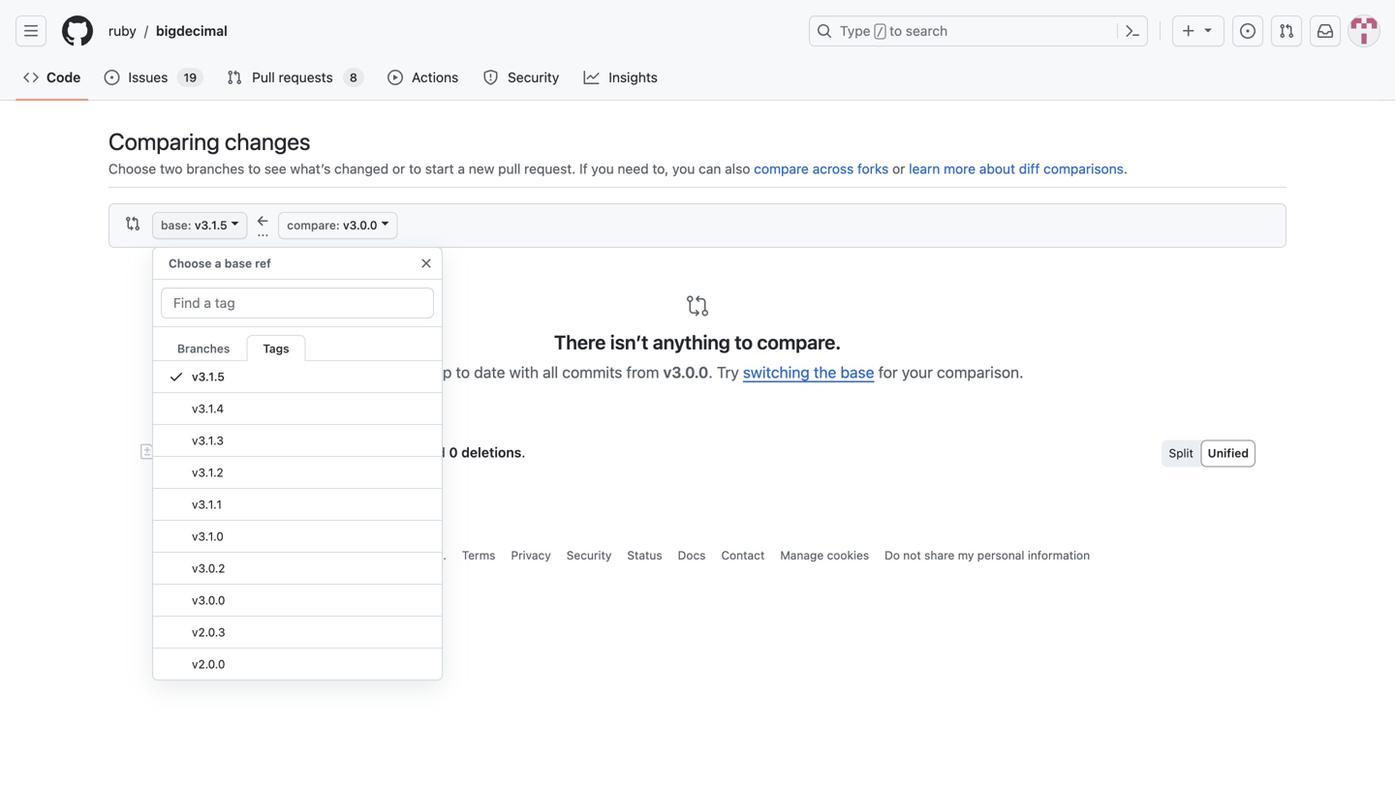 Task type: locate. For each thing, give the bounding box(es) containing it.
pull requests
[[252, 69, 333, 85]]

can
[[699, 161, 721, 177]]

1 horizontal spatial with
[[509, 363, 539, 382]]

code link
[[16, 63, 89, 92]]

base left for
[[841, 363, 874, 382]]

0 horizontal spatial 0
[[345, 445, 354, 461]]

1 vertical spatial v3.0.0
[[663, 363, 709, 382]]

0 vertical spatial v3.0.0
[[343, 218, 377, 232]]

1 horizontal spatial a
[[458, 161, 465, 177]]

v3.1.5 up choose a base ref
[[195, 218, 227, 232]]

base left ref
[[225, 257, 252, 270]]

0 left the additions
[[345, 445, 354, 461]]

choose left "two"
[[109, 161, 156, 177]]

with down v3.1.4 link at left
[[316, 445, 342, 461]]

deletions
[[461, 445, 522, 461]]

and
[[422, 445, 445, 461]]

graph image
[[584, 70, 600, 85]]

. left try
[[709, 363, 713, 382]]

1 horizontal spatial or
[[892, 161, 905, 177]]

1 horizontal spatial /
[[877, 25, 884, 39]]

0 horizontal spatial you
[[591, 161, 614, 177]]

tags
[[263, 342, 289, 356]]

security left status link
[[567, 549, 612, 562]]

or left learn in the right top of the page
[[892, 161, 905, 177]]

. right diff
[[1124, 161, 1128, 177]]

your
[[902, 363, 933, 382]]

. right and
[[522, 445, 525, 461]]

not
[[903, 549, 921, 562]]

2 horizontal spatial .
[[1124, 161, 1128, 177]]

v3.0.0
[[343, 218, 377, 232], [663, 363, 709, 382], [192, 594, 225, 608]]

/ for type
[[877, 25, 884, 39]]

search
[[906, 23, 948, 39]]

0
[[345, 445, 354, 461], [449, 445, 458, 461]]

actions link
[[380, 63, 468, 92]]

2 horizontal spatial v3.0.0
[[663, 363, 709, 382]]

unified button
[[1202, 444, 1255, 464]]

issue opened image for git pull request image
[[104, 70, 120, 85]]

issue opened image left git pull request icon
[[1240, 23, 1256, 39]]

©
[[336, 549, 346, 562]]

0 horizontal spatial .
[[522, 445, 525, 461]]

triangle down image
[[1201, 22, 1216, 37]]

v3.1.5
[[195, 218, 227, 232], [192, 370, 225, 384]]

to left search
[[890, 23, 902, 39]]

do not share my personal information button
[[885, 547, 1090, 564]]

homepage image
[[62, 16, 93, 47], [305, 543, 328, 566]]

0 horizontal spatial with
[[316, 445, 342, 461]]

or right changed
[[392, 161, 405, 177]]

switching
[[743, 363, 810, 382]]

there isn't anything to compare. is up to date with             all commits from v3.0.0 .             try switching the base for your comparison.
[[414, 331, 1024, 382]]

comparison.
[[937, 363, 1024, 382]]

try
[[717, 363, 739, 382]]

notifications image
[[1318, 23, 1333, 39]]

terms
[[462, 549, 496, 562]]

0 horizontal spatial homepage image
[[62, 16, 93, 47]]

command palette image
[[1125, 23, 1140, 39]]

with
[[509, 363, 539, 382], [316, 445, 342, 461]]

base
[[225, 257, 252, 270], [841, 363, 874, 382]]

privacy
[[511, 549, 551, 562]]

1 vertical spatial choose
[[169, 257, 212, 270]]

v3.0.0 down anything
[[663, 363, 709, 382]]

1 horizontal spatial issue opened image
[[1240, 23, 1256, 39]]

1 vertical spatial issue opened image
[[104, 70, 120, 85]]

pull
[[498, 161, 521, 177]]

choose left ref
[[169, 257, 212, 270]]

or
[[392, 161, 405, 177], [892, 161, 905, 177]]

security link left graph icon
[[475, 63, 569, 92]]

issue opened image
[[1240, 23, 1256, 39], [104, 70, 120, 85]]

v3.1.4
[[192, 402, 224, 416]]

comparing
[[109, 128, 220, 155]]

plus image
[[1181, 23, 1197, 39]]

date
[[474, 363, 505, 382]]

actions
[[412, 69, 459, 85]]

privacy link
[[511, 549, 551, 562]]

forks
[[858, 161, 889, 177]]

v3.0.0 inside "link"
[[192, 594, 225, 608]]

issue opened image left issues
[[104, 70, 120, 85]]

learn more about diff comparisons link
[[909, 161, 1124, 177]]

ref
[[255, 257, 271, 270]]

arrow left image
[[255, 214, 271, 229]]

v3.0.0 inside there isn't anything to compare. is up to date with             all commits from v3.0.0 .             try switching the base for your comparison.
[[663, 363, 709, 382]]

...
[[257, 224, 269, 240]]

2 0 from the left
[[449, 445, 458, 461]]

v2.0.3
[[192, 626, 225, 639]]

choose
[[109, 161, 156, 177], [169, 257, 212, 270]]

0 horizontal spatial or
[[392, 161, 405, 177]]

v3.1.0
[[192, 530, 224, 544]]

v3.1.4 link
[[153, 393, 442, 425]]

v3.0.0 down changed
[[343, 218, 377, 232]]

contact link
[[721, 549, 765, 562]]

you right if
[[591, 161, 614, 177]]

security link
[[475, 63, 569, 92], [567, 549, 612, 562]]

1 horizontal spatial you
[[672, 161, 695, 177]]

v3.1.5 down branches
[[192, 370, 225, 384]]

tab list containing branches
[[153, 327, 442, 361]]

git compare image
[[125, 216, 140, 232]]

to left see
[[248, 161, 261, 177]]

1 horizontal spatial choose
[[169, 257, 212, 270]]

requests
[[279, 69, 333, 85]]

more
[[944, 161, 976, 177]]

a
[[458, 161, 465, 177], [215, 257, 221, 270]]

list
[[101, 16, 797, 47]]

status
[[627, 549, 662, 562]]

1 vertical spatial a
[[215, 257, 221, 270]]

changes
[[225, 128, 311, 155]]

1 vertical spatial base
[[841, 363, 874, 382]]

homepage image left "ruby" link
[[62, 16, 93, 47]]

v2.0.0 link
[[153, 649, 442, 681]]

.
[[1124, 161, 1128, 177], [709, 363, 713, 382], [522, 445, 525, 461]]

0 vertical spatial choose
[[109, 161, 156, 177]]

inc.
[[427, 549, 446, 562]]

0 horizontal spatial issue opened image
[[104, 70, 120, 85]]

1 vertical spatial security
[[567, 549, 612, 562]]

shield image
[[483, 70, 499, 85]]

/ right ruby
[[144, 23, 148, 39]]

v3.0.0 up v2.0.3
[[192, 594, 225, 608]]

2 vertical spatial v3.0.0
[[192, 594, 225, 608]]

0 horizontal spatial security
[[508, 69, 559, 85]]

0 vertical spatial a
[[458, 161, 465, 177]]

also
[[725, 161, 750, 177]]

0 vertical spatial issue opened image
[[1240, 23, 1256, 39]]

security right shield icon
[[508, 69, 559, 85]]

1 vertical spatial .
[[709, 363, 713, 382]]

security link left status link
[[567, 549, 612, 562]]

a left ref
[[215, 257, 221, 270]]

to left start
[[409, 161, 421, 177]]

1 horizontal spatial homepage image
[[305, 543, 328, 566]]

a left new
[[458, 161, 465, 177]]

contact
[[721, 549, 765, 562]]

/
[[144, 23, 148, 39], [877, 25, 884, 39]]

ruby link
[[101, 16, 144, 47]]

ruby / bigdecimal
[[109, 23, 228, 39]]

0 horizontal spatial choose
[[109, 161, 156, 177]]

1 horizontal spatial .
[[709, 363, 713, 382]]

1 horizontal spatial 0
[[449, 445, 458, 461]]

homepage image left ©
[[305, 543, 328, 566]]

with left all
[[509, 363, 539, 382]]

is
[[419, 363, 430, 382]]

0 horizontal spatial v3.0.0
[[192, 594, 225, 608]]

unified
[[1208, 447, 1249, 460]]

/ right type
[[877, 25, 884, 39]]

/ inside "ruby / bigdecimal"
[[144, 23, 148, 39]]

1 0 from the left
[[345, 445, 354, 461]]

Find a tag text field
[[161, 288, 434, 319]]

manage
[[780, 549, 824, 562]]

you right to,
[[672, 161, 695, 177]]

ruby
[[109, 23, 136, 39]]

0 vertical spatial with
[[509, 363, 539, 382]]

changed
[[334, 161, 389, 177]]

1 vertical spatial homepage image
[[305, 543, 328, 566]]

0 horizontal spatial /
[[144, 23, 148, 39]]

1 horizontal spatial base
[[841, 363, 874, 382]]

tab list
[[153, 327, 442, 361]]

0 vertical spatial .
[[1124, 161, 1128, 177]]

2 you from the left
[[672, 161, 695, 177]]

2 vertical spatial .
[[522, 445, 525, 461]]

see
[[264, 161, 287, 177]]

you
[[591, 161, 614, 177], [672, 161, 695, 177]]

from
[[626, 363, 659, 382]]

1 vertical spatial v3.1.5
[[192, 370, 225, 384]]

1 you from the left
[[591, 161, 614, 177]]

0 vertical spatial security
[[508, 69, 559, 85]]

0 right and
[[449, 445, 458, 461]]

0 horizontal spatial base
[[225, 257, 252, 270]]

issue opened image for git pull request icon
[[1240, 23, 1256, 39]]

0 vertical spatial homepage image
[[62, 16, 93, 47]]

file diff image
[[140, 444, 155, 460]]

git compare image
[[686, 295, 709, 318]]

/ inside type / to search
[[877, 25, 884, 39]]

v2.0.0
[[192, 658, 225, 671]]



Task type: describe. For each thing, give the bounding box(es) containing it.
do not share my personal information
[[885, 549, 1090, 562]]

v3.0.2
[[192, 562, 225, 576]]

comparing changes choose two branches to see what's changed or to start a new pull request.             if you need to, you can also compare across forks or learn more about diff comparisons .
[[109, 128, 1128, 177]]

to up try
[[735, 331, 753, 354]]

github,
[[382, 549, 423, 562]]

0 vertical spatial base
[[225, 257, 252, 270]]

bigdecimal link
[[148, 16, 235, 47]]

what's
[[290, 161, 331, 177]]

split
[[1169, 447, 1194, 460]]

list containing ruby / bigdecimal
[[101, 16, 797, 47]]

commits
[[562, 363, 622, 382]]

need
[[618, 161, 649, 177]]

new
[[469, 161, 495, 177]]

status link
[[627, 549, 662, 562]]

pull
[[252, 69, 275, 85]]

git pull request image
[[1279, 23, 1294, 39]]

choose a base ref
[[169, 257, 271, 270]]

manage cookies button
[[780, 547, 869, 564]]

docs link
[[678, 549, 706, 562]]

across
[[813, 161, 854, 177]]

close menu image
[[419, 256, 434, 271]]

diff
[[1019, 161, 1040, 177]]

insights link
[[576, 63, 667, 92]]

up
[[434, 363, 452, 382]]

v3.1.2 link
[[153, 457, 442, 489]]

comparisons
[[1044, 161, 1124, 177]]

two
[[160, 161, 183, 177]]

1 horizontal spatial security
[[567, 549, 612, 562]]

v3.1.1 link
[[153, 489, 442, 521]]

/ for ruby
[[144, 23, 148, 39]]

branches button
[[161, 335, 246, 361]]

to right up
[[456, 363, 470, 382]]

a inside comparing changes choose two branches to see what's changed or to start a new pull request.             if you need to, you can also compare across forks or learn more about diff comparisons .
[[458, 161, 465, 177]]

isn't
[[610, 331, 648, 354]]

with 0 additions and 0 deletions .
[[312, 445, 525, 461]]

© 2023 github, inc.
[[336, 549, 446, 562]]

compare across forks button
[[754, 159, 889, 179]]

insights
[[609, 69, 658, 85]]

. inside there isn't anything to compare. is up to date with             all commits from v3.0.0 .             try switching the base for your comparison.
[[709, 363, 713, 382]]

docs
[[678, 549, 706, 562]]

v3.0.2 link
[[153, 553, 442, 585]]

branches
[[186, 161, 244, 177]]

request.
[[524, 161, 576, 177]]

1 vertical spatial security link
[[567, 549, 612, 562]]

play image
[[387, 70, 403, 85]]

there
[[554, 331, 606, 354]]

choose inside comparing changes choose two branches to see what's changed or to start a new pull request.             if you need to, you can also compare across forks or learn more about diff comparisons .
[[109, 161, 156, 177]]

with inside there isn't anything to compare. is up to date with             all commits from v3.0.0 .             try switching the base for your comparison.
[[509, 363, 539, 382]]

git pull request image
[[227, 70, 242, 85]]

learn
[[909, 161, 940, 177]]

terms link
[[462, 549, 496, 562]]

all
[[543, 363, 558, 382]]

2023
[[350, 549, 378, 562]]

switching the base link
[[743, 363, 874, 382]]

base inside there isn't anything to compare. is up to date with             all commits from v3.0.0 .             try switching the base for your comparison.
[[841, 363, 874, 382]]

about
[[979, 161, 1015, 177]]

branches
[[177, 342, 230, 356]]

code image
[[23, 70, 39, 85]]

v3.1.0 link
[[153, 521, 442, 553]]

0 horizontal spatial a
[[215, 257, 221, 270]]

1 horizontal spatial v3.0.0
[[343, 218, 377, 232]]

cookies
[[827, 549, 869, 562]]

8
[[350, 71, 357, 84]]

compare.
[[757, 331, 841, 354]]

code
[[47, 69, 81, 85]]

type
[[840, 23, 871, 39]]

personal
[[977, 549, 1025, 562]]

bigdecimal
[[156, 23, 228, 39]]

2 or from the left
[[892, 161, 905, 177]]

information
[[1028, 549, 1090, 562]]

v3.0.0 link
[[153, 585, 442, 617]]

anything
[[653, 331, 730, 354]]

split button
[[1163, 444, 1200, 464]]

. inside comparing changes choose two branches to see what's changed or to start a new pull request.             if you need to, you can also compare across forks or learn more about diff comparisons .
[[1124, 161, 1128, 177]]

do
[[885, 549, 900, 562]]

diff view list
[[1162, 440, 1256, 468]]

additions
[[358, 445, 418, 461]]

1 or from the left
[[392, 161, 405, 177]]

v3.1.5 link
[[153, 361, 442, 393]]

if
[[579, 161, 588, 177]]

to,
[[652, 161, 669, 177]]

share
[[924, 549, 955, 562]]

v3.1.3
[[192, 434, 224, 448]]

start
[[425, 161, 454, 177]]

v3.1.3 link
[[153, 425, 442, 457]]

type / to search
[[840, 23, 948, 39]]

0 vertical spatial security link
[[475, 63, 569, 92]]

1 vertical spatial with
[[316, 445, 342, 461]]

0 vertical spatial v3.1.5
[[195, 218, 227, 232]]

check image
[[169, 369, 184, 385]]

manage cookies
[[780, 549, 869, 562]]

19
[[184, 71, 197, 84]]

v3.1.2
[[192, 466, 224, 480]]

tags button
[[246, 335, 306, 361]]



Task type: vqa. For each thing, say whether or not it's contained in the screenshot.
'organizations'
no



